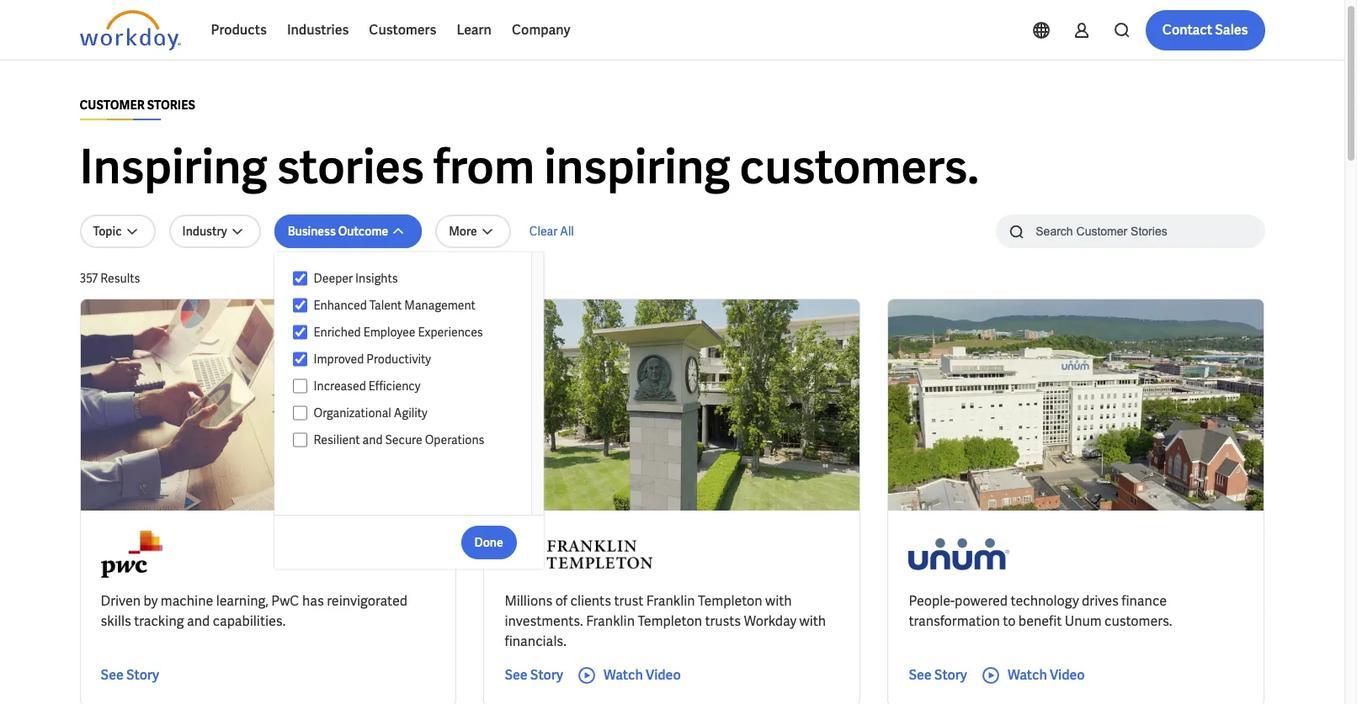 Task type: locate. For each thing, give the bounding box(es) containing it.
millions
[[505, 593, 553, 611]]

powered
[[955, 593, 1008, 611]]

3 see story from the left
[[909, 667, 968, 685]]

watch video for franklin
[[604, 667, 681, 685]]

templeton up trusts in the bottom right of the page
[[698, 593, 763, 611]]

and down machine
[[187, 613, 210, 631]]

see story link
[[101, 666, 159, 686], [505, 666, 563, 686], [909, 666, 968, 686]]

1 horizontal spatial watch video link
[[981, 666, 1085, 686]]

clear all
[[530, 224, 574, 239]]

1 horizontal spatial watch video
[[1008, 667, 1085, 685]]

customers.
[[740, 136, 980, 198], [1105, 613, 1173, 631]]

with
[[766, 593, 792, 611], [800, 613, 826, 631]]

2 story from the left
[[530, 667, 563, 685]]

0 vertical spatial franklin
[[647, 593, 695, 611]]

people-powered technology drives finance transformation to benefit unum customers.
[[909, 593, 1173, 631]]

3 see from the left
[[909, 667, 932, 685]]

0 horizontal spatial see story link
[[101, 666, 159, 686]]

watch video down millions of clients trust franklin templeton with investments. franklin templeton trusts workday with financials.
[[604, 667, 681, 685]]

and
[[363, 433, 383, 448], [187, 613, 210, 631]]

1 vertical spatial franklin
[[586, 613, 635, 631]]

deeper insights
[[314, 271, 398, 286]]

reinvigorated
[[327, 593, 408, 611]]

financials.
[[505, 633, 567, 651]]

organizational
[[314, 406, 391, 421]]

industry
[[182, 224, 227, 239]]

watch down millions of clients trust franklin templeton with investments. franklin templeton trusts workday with financials.
[[604, 667, 643, 685]]

experiences
[[418, 325, 483, 340]]

with right workday at the right of page
[[800, 613, 826, 631]]

watch
[[604, 667, 643, 685], [1008, 667, 1048, 685]]

franklin right "trust"
[[647, 593, 695, 611]]

2 watch video link from the left
[[981, 666, 1085, 686]]

2 see story from the left
[[505, 667, 563, 685]]

1 see story link from the left
[[101, 666, 159, 686]]

tracking
[[134, 613, 184, 631]]

1 horizontal spatial story
[[530, 667, 563, 685]]

trusts
[[705, 613, 741, 631]]

people-
[[909, 593, 955, 611]]

transformation
[[909, 613, 1000, 631]]

watch video link down benefit
[[981, 666, 1085, 686]]

1 watch video from the left
[[604, 667, 681, 685]]

0 vertical spatial and
[[363, 433, 383, 448]]

0 horizontal spatial watch
[[604, 667, 643, 685]]

1 horizontal spatial and
[[363, 433, 383, 448]]

0 horizontal spatial watch video
[[604, 667, 681, 685]]

2 horizontal spatial story
[[935, 667, 968, 685]]

products
[[211, 21, 267, 39]]

0 horizontal spatial watch video link
[[577, 666, 681, 686]]

1 vertical spatial with
[[800, 613, 826, 631]]

business outcome button
[[274, 215, 422, 248]]

1 see from the left
[[101, 667, 124, 685]]

franklin
[[647, 593, 695, 611], [586, 613, 635, 631]]

by
[[144, 593, 158, 611]]

templeton down "trust"
[[638, 613, 702, 631]]

watch down benefit
[[1008, 667, 1048, 685]]

clear all button
[[525, 215, 579, 248]]

1 watch video link from the left
[[577, 666, 681, 686]]

see story down financials.
[[505, 667, 563, 685]]

contact sales
[[1163, 21, 1249, 39]]

see down transformation
[[909, 667, 932, 685]]

1 vertical spatial templeton
[[638, 613, 702, 631]]

story down financials.
[[530, 667, 563, 685]]

secure
[[385, 433, 423, 448]]

1 see story from the left
[[101, 667, 159, 685]]

None checkbox
[[293, 271, 307, 286], [293, 325, 307, 340], [293, 352, 307, 367], [293, 406, 307, 421], [293, 271, 307, 286], [293, 325, 307, 340], [293, 352, 307, 367], [293, 406, 307, 421]]

0 horizontal spatial franklin
[[586, 613, 635, 631]]

2 watch video from the left
[[1008, 667, 1085, 685]]

1 vertical spatial and
[[187, 613, 210, 631]]

1 horizontal spatial see story
[[505, 667, 563, 685]]

enriched employee experiences link
[[307, 323, 515, 343]]

1 video from the left
[[646, 667, 681, 685]]

video for unum
[[1050, 667, 1085, 685]]

watch video link
[[577, 666, 681, 686], [981, 666, 1085, 686]]

None checkbox
[[293, 298, 307, 313], [293, 379, 307, 394], [293, 433, 307, 448], [293, 298, 307, 313], [293, 379, 307, 394], [293, 433, 307, 448]]

learning,
[[216, 593, 269, 611]]

with up workday at the right of page
[[766, 593, 792, 611]]

templeton
[[698, 593, 763, 611], [638, 613, 702, 631]]

see story down the "skills"
[[101, 667, 159, 685]]

357
[[80, 271, 98, 286]]

2 see from the left
[[505, 667, 528, 685]]

clear
[[530, 224, 558, 239]]

and down "organizational agility"
[[363, 433, 383, 448]]

watch video
[[604, 667, 681, 685], [1008, 667, 1085, 685]]

drives
[[1082, 593, 1119, 611]]

agility
[[394, 406, 428, 421]]

story down transformation
[[935, 667, 968, 685]]

watch video down benefit
[[1008, 667, 1085, 685]]

2 see story link from the left
[[505, 666, 563, 686]]

0 horizontal spatial story
[[126, 667, 159, 685]]

customers. inside people-powered technology drives finance transformation to benefit unum customers.
[[1105, 613, 1173, 631]]

see down financials.
[[505, 667, 528, 685]]

0 horizontal spatial see
[[101, 667, 124, 685]]

0 horizontal spatial with
[[766, 593, 792, 611]]

story for millions of clients trust franklin templeton with investments. franklin templeton trusts workday with financials.
[[530, 667, 563, 685]]

3 see story link from the left
[[909, 666, 968, 686]]

talent
[[370, 298, 402, 313]]

learn
[[457, 21, 492, 39]]

0 horizontal spatial video
[[646, 667, 681, 685]]

enhanced
[[314, 298, 367, 313]]

see down the "skills"
[[101, 667, 124, 685]]

and inside driven by machine learning, pwc has reinvigorated skills tracking and capabilities.
[[187, 613, 210, 631]]

watch video for unum
[[1008, 667, 1085, 685]]

1 horizontal spatial franklin
[[647, 593, 695, 611]]

see for people-powered technology drives finance transformation to benefit unum customers.
[[909, 667, 932, 685]]

video down unum
[[1050, 667, 1085, 685]]

business outcome
[[288, 224, 388, 239]]

increased
[[314, 379, 366, 394]]

deeper
[[314, 271, 353, 286]]

0 horizontal spatial customers.
[[740, 136, 980, 198]]

watch video link down millions of clients trust franklin templeton with investments. franklin templeton trusts workday with financials.
[[577, 666, 681, 686]]

1 horizontal spatial customers.
[[1105, 613, 1173, 631]]

management
[[405, 298, 476, 313]]

watch for franklin
[[604, 667, 643, 685]]

see story link down the "skills"
[[101, 666, 159, 686]]

customer stories
[[80, 98, 195, 113]]

see story link down financials.
[[505, 666, 563, 686]]

1 watch from the left
[[604, 667, 643, 685]]

video for franklin
[[646, 667, 681, 685]]

inspiring stories from inspiring customers.
[[80, 136, 980, 198]]

business
[[288, 224, 336, 239]]

video down millions of clients trust franklin templeton with investments. franklin templeton trusts workday with financials.
[[646, 667, 681, 685]]

sales
[[1216, 21, 1249, 39]]

resilient
[[314, 433, 360, 448]]

skills
[[101, 613, 131, 631]]

driven
[[101, 593, 141, 611]]

1 vertical spatial customers.
[[1105, 613, 1173, 631]]

stories
[[147, 98, 195, 113]]

2 horizontal spatial see story link
[[909, 666, 968, 686]]

go to the homepage image
[[80, 10, 181, 51]]

0 horizontal spatial and
[[187, 613, 210, 631]]

franklin down "trust"
[[586, 613, 635, 631]]

investments.
[[505, 613, 583, 631]]

1 horizontal spatial video
[[1050, 667, 1085, 685]]

done button
[[461, 526, 517, 560]]

story down tracking
[[126, 667, 159, 685]]

2 video from the left
[[1050, 667, 1085, 685]]

story
[[126, 667, 159, 685], [530, 667, 563, 685], [935, 667, 968, 685]]

industry button
[[169, 215, 261, 248]]

0 horizontal spatial see story
[[101, 667, 159, 685]]

video
[[646, 667, 681, 685], [1050, 667, 1085, 685]]

1 horizontal spatial watch
[[1008, 667, 1048, 685]]

finance
[[1122, 593, 1167, 611]]

1 horizontal spatial see story link
[[505, 666, 563, 686]]

see story down transformation
[[909, 667, 968, 685]]

1 horizontal spatial see
[[505, 667, 528, 685]]

see story
[[101, 667, 159, 685], [505, 667, 563, 685], [909, 667, 968, 685]]

3 story from the left
[[935, 667, 968, 685]]

2 horizontal spatial see story
[[909, 667, 968, 685]]

2 watch from the left
[[1008, 667, 1048, 685]]

done
[[475, 535, 503, 550]]

2 horizontal spatial see
[[909, 667, 932, 685]]

increased efficiency link
[[307, 376, 515, 397]]

see story link for millions of clients trust franklin templeton with investments. franklin templeton trusts workday with financials.
[[505, 666, 563, 686]]

enriched employee experiences
[[314, 325, 483, 340]]

see story link down transformation
[[909, 666, 968, 686]]

0 vertical spatial with
[[766, 593, 792, 611]]

learn button
[[447, 10, 502, 51]]

customer
[[80, 98, 145, 113]]

watch video link for unum
[[981, 666, 1085, 686]]



Task type: describe. For each thing, give the bounding box(es) containing it.
topic button
[[80, 215, 155, 248]]

inspiring
[[80, 136, 267, 198]]

resilient and secure operations
[[314, 433, 485, 448]]

enhanced talent management
[[314, 298, 476, 313]]

resilient and secure operations link
[[307, 430, 515, 451]]

1 story from the left
[[126, 667, 159, 685]]

employee
[[364, 325, 416, 340]]

increased efficiency
[[314, 379, 421, 394]]

organizational agility link
[[307, 403, 515, 424]]

inspiring
[[544, 136, 731, 198]]

see story for millions of clients trust franklin templeton with investments. franklin templeton trusts workday with financials.
[[505, 667, 563, 685]]

357 results
[[80, 271, 140, 286]]

millions of clients trust franklin templeton with investments. franklin templeton trusts workday with financials.
[[505, 593, 826, 651]]

of
[[556, 593, 568, 611]]

customers
[[369, 21, 437, 39]]

organizational agility
[[314, 406, 428, 421]]

stories
[[277, 136, 424, 198]]

trust
[[614, 593, 644, 611]]

see for millions of clients trust franklin templeton with investments. franklin templeton trusts workday with financials.
[[505, 667, 528, 685]]

has
[[302, 593, 324, 611]]

improved productivity
[[314, 352, 431, 367]]

productivity
[[367, 352, 431, 367]]

watch for unum
[[1008, 667, 1048, 685]]

industries button
[[277, 10, 359, 51]]

pricewaterhousecoopers global licensing services corporation (pwc) image
[[101, 531, 163, 579]]

Search Customer Stories text field
[[1026, 216, 1232, 246]]

topic
[[93, 224, 122, 239]]

company button
[[502, 10, 581, 51]]

capabilities.
[[213, 613, 286, 631]]

customers button
[[359, 10, 447, 51]]

enhanced talent management link
[[307, 296, 515, 316]]

benefit
[[1019, 613, 1062, 631]]

operations
[[425, 433, 485, 448]]

efficiency
[[369, 379, 421, 394]]

outcome
[[338, 224, 388, 239]]

pwc
[[271, 593, 299, 611]]

clients
[[571, 593, 611, 611]]

to
[[1003, 613, 1016, 631]]

products button
[[201, 10, 277, 51]]

results
[[100, 271, 140, 286]]

see story link for people-powered technology drives finance transformation to benefit unum customers.
[[909, 666, 968, 686]]

insights
[[355, 271, 398, 286]]

unum
[[1065, 613, 1102, 631]]

workday
[[744, 613, 797, 631]]

more
[[449, 224, 477, 239]]

contact sales link
[[1146, 10, 1265, 51]]

improved productivity link
[[307, 350, 515, 370]]

machine
[[161, 593, 213, 611]]

0 vertical spatial customers.
[[740, 136, 980, 198]]

1 horizontal spatial with
[[800, 613, 826, 631]]

enriched
[[314, 325, 361, 340]]

story for people-powered technology drives finance transformation to benefit unum customers.
[[935, 667, 968, 685]]

driven by machine learning, pwc has reinvigorated skills tracking and capabilities.
[[101, 593, 408, 631]]

unum image
[[909, 531, 1010, 579]]

all
[[560, 224, 574, 239]]

more button
[[436, 215, 511, 248]]

deeper insights link
[[307, 269, 515, 289]]

see story for people-powered technology drives finance transformation to benefit unum customers.
[[909, 667, 968, 685]]

watch video link for franklin
[[577, 666, 681, 686]]

from
[[434, 136, 535, 198]]

improved
[[314, 352, 364, 367]]

technology
[[1011, 593, 1079, 611]]

0 vertical spatial templeton
[[698, 593, 763, 611]]

company
[[512, 21, 571, 39]]

contact
[[1163, 21, 1213, 39]]

franklin templeton companies, llc image
[[505, 531, 653, 579]]



Task type: vqa. For each thing, say whether or not it's contained in the screenshot.
the Proactive Contract Management button
no



